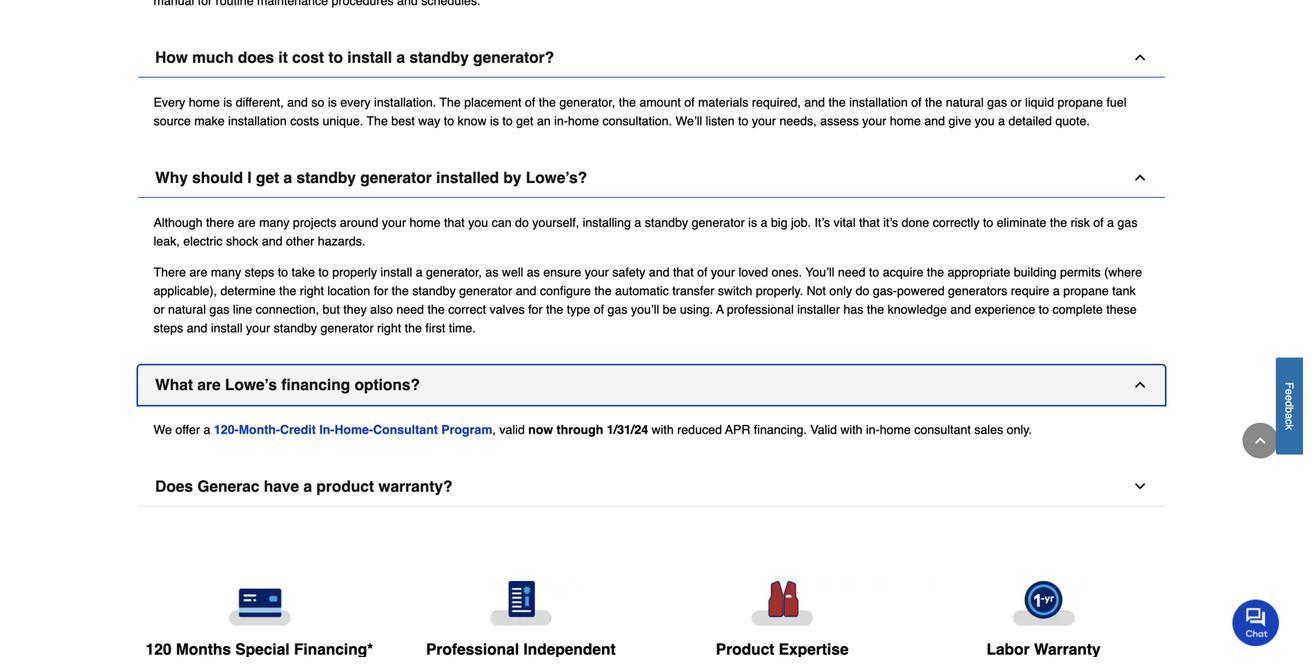 Task type: describe. For each thing, give the bounding box(es) containing it.
time.
[[449, 321, 476, 335]]

it
[[278, 48, 288, 66]]

building
[[1014, 265, 1057, 279]]

0 horizontal spatial the
[[367, 114, 388, 128]]

not
[[807, 283, 826, 298]]

configure
[[540, 283, 591, 298]]

gas left line
[[210, 302, 230, 316]]

a up installation.
[[397, 48, 405, 66]]

it's
[[815, 215, 830, 230]]

you'll
[[631, 302, 659, 316]]

f e e d b a c k button
[[1276, 358, 1303, 455]]

why should i get a standby generator installed by lowe's?
[[155, 169, 587, 186]]

1 horizontal spatial need
[[838, 265, 866, 279]]

although
[[154, 215, 203, 230]]

how much does it cost to install a standby generator? button
[[138, 38, 1165, 77]]

be
[[663, 302, 677, 316]]

generator up the correct on the left of page
[[459, 283, 512, 298]]

are for lowe's
[[197, 376, 221, 394]]

through
[[557, 422, 604, 437]]

d
[[1284, 401, 1296, 407]]

to up gas-
[[869, 265, 880, 279]]

correct
[[448, 302, 486, 316]]

is up make
[[223, 95, 232, 109]]

chat invite button image
[[1233, 599, 1280, 646]]

big
[[771, 215, 788, 230]]

generator?
[[473, 48, 554, 66]]

what
[[155, 376, 193, 394]]

financing.
[[754, 422, 807, 437]]

leak,
[[154, 234, 180, 248]]

is inside although there are many projects around your home that you can do yourself, installing a standby generator is a big job. it's vital that it's done correctly to eliminate the risk of a gas leak, electric shock and other hazards.
[[748, 215, 757, 230]]

consultant
[[373, 422, 438, 437]]

detailed
[[1009, 114, 1052, 128]]

why should i get a standby generator installed by lowe's? button
[[138, 158, 1165, 198]]

home-
[[335, 422, 373, 437]]

best
[[391, 114, 415, 128]]

many inside although there are many projects around your home that you can do yourself, installing a standby generator is a big job. it's vital that it's done correctly to eliminate the risk of a gas leak, electric shock and other hazards.
[[259, 215, 290, 230]]

0 vertical spatial steps
[[245, 265, 274, 279]]

automatic
[[615, 283, 669, 298]]

hazards.
[[318, 234, 365, 248]]

liquid
[[1025, 95, 1054, 109]]

ones.
[[772, 265, 802, 279]]

we
[[154, 422, 172, 437]]

safety
[[612, 265, 646, 279]]

by
[[504, 169, 522, 186]]

to right way
[[444, 114, 454, 128]]

so
[[311, 95, 325, 109]]

are for many
[[190, 265, 207, 279]]

experience
[[975, 302, 1036, 316]]

switch
[[718, 283, 753, 298]]

correctly
[[933, 215, 980, 230]]

around
[[340, 215, 379, 230]]

should
[[192, 169, 243, 186]]

lowe's
[[225, 376, 277, 394]]

and down well
[[516, 283, 537, 298]]

we offer a 120-month-credit in-home-consultant program , valid now through 1/31/24 with reduced apr financing. valid with in-home consultant sales only.
[[154, 422, 1032, 437]]

of inside although there are many projects around your home that you can do yourself, installing a standby generator is a big job. it's vital that it's done correctly to eliminate the risk of a gas leak, electric shock and other hazards.
[[1094, 215, 1104, 230]]

how
[[155, 48, 188, 66]]

get inside button
[[256, 169, 279, 186]]

generator inside although there are many projects around your home that you can do yourself, installing a standby generator is a big job. it's vital that it's done correctly to eliminate the risk of a gas leak, electric shock and other hazards.
[[692, 215, 745, 230]]

in-
[[319, 422, 335, 437]]

and down generators
[[951, 302, 971, 316]]

reduced
[[677, 422, 722, 437]]

chevron up image for why should i get a standby generator installed by lowe's?
[[1133, 170, 1148, 185]]

first
[[426, 321, 446, 335]]

home inside although there are many projects around your home that you can do yourself, installing a standby generator is a big job. it's vital that it's done correctly to eliminate the risk of a gas leak, electric shock and other hazards.
[[410, 215, 441, 230]]

does generac have a product warranty?
[[155, 477, 453, 495]]

a inside button
[[304, 477, 312, 495]]

a right installing
[[635, 215, 641, 230]]

0 horizontal spatial right
[[300, 283, 324, 298]]

or inside every home is different, and so is every installation. the placement of the generator, the amount of materials required, and the installation of the natural gas or liquid propane fuel source make installation costs unique. the best way to know is to get an in-home consultation. we'll listen to your needs, assess your home and give you a detailed quote.
[[1011, 95, 1022, 109]]

it's
[[883, 215, 898, 230]]

scroll to top element
[[1243, 423, 1279, 459]]

options?
[[355, 376, 420, 394]]

can
[[492, 215, 512, 230]]

and up 'needs,' on the right
[[805, 95, 825, 109]]

propane inside every home is different, and so is every installation. the placement of the generator, the amount of materials required, and the installation of the natural gas or liquid propane fuel source make installation costs unique. the best way to know is to get an in-home consultation. we'll listen to your needs, assess your home and give you a detailed quote.
[[1058, 95, 1103, 109]]

0 horizontal spatial need
[[397, 302, 424, 316]]

a lowe's red vest icon. image
[[664, 581, 901, 626]]

installing
[[583, 215, 631, 230]]

a dark blue credit card icon. image
[[141, 581, 378, 626]]

is right so
[[328, 95, 337, 109]]

1 horizontal spatial for
[[528, 302, 543, 316]]

these
[[1107, 302, 1137, 316]]

fuel
[[1107, 95, 1127, 109]]

unique.
[[323, 114, 363, 128]]

installation.
[[374, 95, 436, 109]]

your up switch
[[711, 265, 735, 279]]

a left big
[[761, 215, 768, 230]]

offer
[[175, 422, 200, 437]]

applicable),
[[154, 283, 217, 298]]

how much does it cost to install a standby generator?
[[155, 48, 554, 66]]

although there are many projects around your home that you can do yourself, installing a standby generator is a big job. it's vital that it's done correctly to eliminate the risk of a gas leak, electric shock and other hazards.
[[154, 215, 1138, 248]]

natural inside there are many steps to take to properly install a generator, as well as ensure your safety and that of your loved ones. you'll need to acquire the appropriate building permits (where applicable), determine the right location for the standby generator and configure the automatic transfer switch properly. not only do gas-powered generators require a propane tank or natural gas line connection, but they also need the correct valves for the type of gas you'll be using. a professional installer has the knowledge and experience to complete these steps and install your standby generator right the first time.
[[168, 302, 206, 316]]

source
[[154, 114, 191, 128]]

location
[[328, 283, 370, 298]]

installed
[[436, 169, 499, 186]]

complete
[[1053, 302, 1103, 316]]

chevron up image for what are lowe's financing options?
[[1133, 377, 1148, 392]]

powered
[[897, 283, 945, 298]]

materials
[[698, 95, 749, 109]]

does
[[155, 477, 193, 495]]

give
[[949, 114, 972, 128]]

a up k
[[1284, 413, 1296, 419]]

well
[[502, 265, 523, 279]]

1 horizontal spatial in-
[[866, 422, 880, 437]]

has
[[844, 302, 864, 316]]

there
[[154, 265, 186, 279]]

they
[[343, 302, 367, 316]]

listen
[[706, 114, 735, 128]]

eliminate
[[997, 215, 1047, 230]]

a inside button
[[284, 169, 292, 186]]

i
[[247, 169, 252, 186]]

many inside there are many steps to take to properly install a generator, as well as ensure your safety and that of your loved ones. you'll need to acquire the appropriate building permits (where applicable), determine the right location for the standby generator and configure the automatic transfer switch properly. not only do gas-powered generators require a propane tank or natural gas line connection, but they also need the correct valves for the type of gas you'll be using. a professional installer has the knowledge and experience to complete these steps and install your standby generator right the first time.
[[211, 265, 241, 279]]

appropriate
[[948, 265, 1011, 279]]

other
[[286, 234, 314, 248]]

generator, inside there are many steps to take to properly install a generator, as well as ensure your safety and that of your loved ones. you'll need to acquire the appropriate building permits (where applicable), determine the right location for the standby generator and configure the automatic transfer switch properly. not only do gas-powered generators require a propane tank or natural gas line connection, but they also need the correct valves for the type of gas you'll be using. a professional installer has the knowledge and experience to complete these steps and install your standby generator right the first time.
[[426, 265, 482, 279]]

generator down they
[[321, 321, 374, 335]]

1 vertical spatial right
[[377, 321, 401, 335]]

projects
[[293, 215, 336, 230]]

2 vertical spatial install
[[211, 321, 243, 335]]

1 vertical spatial steps
[[154, 321, 183, 335]]

standby up first at the left
[[412, 283, 456, 298]]

also
[[370, 302, 393, 316]]

valves
[[490, 302, 525, 316]]

f
[[1284, 382, 1296, 389]]



Task type: locate. For each thing, give the bounding box(es) containing it.
properly
[[332, 265, 377, 279]]

gas left you'll
[[608, 302, 628, 316]]

0 horizontal spatial you
[[468, 215, 488, 230]]

and inside although there are many projects around your home that you can do yourself, installing a standby generator is a big job. it's vital that it's done correctly to eliminate the risk of a gas leak, electric shock and other hazards.
[[262, 234, 283, 248]]

required,
[[752, 95, 801, 109]]

as left well
[[486, 265, 499, 279]]

0 horizontal spatial do
[[515, 215, 529, 230]]

you left the can on the top left of page
[[468, 215, 488, 230]]

a left detailed
[[998, 114, 1005, 128]]

0 horizontal spatial generator,
[[426, 265, 482, 279]]

and up automatic
[[649, 265, 670, 279]]

your left the safety
[[585, 265, 609, 279]]

and left other
[[262, 234, 283, 248]]

2 as from the left
[[527, 265, 540, 279]]

0 horizontal spatial with
[[652, 422, 674, 437]]

1 horizontal spatial as
[[527, 265, 540, 279]]

does
[[238, 48, 274, 66]]

steps up "determine" at left top
[[245, 265, 274, 279]]

e up "d" in the bottom of the page
[[1284, 389, 1296, 395]]

that left it's
[[859, 215, 880, 230]]

generator,
[[560, 95, 616, 109], [426, 265, 482, 279]]

that inside there are many steps to take to properly install a generator, as well as ensure your safety and that of your loved ones. you'll need to acquire the appropriate building permits (where applicable), determine the right location for the standby generator and configure the automatic transfer switch properly. not only do gas-powered generators require a propane tank or natural gas line connection, but they also need the correct valves for the type of gas you'll be using. a professional installer has the knowledge and experience to complete these steps and install your standby generator right the first time.
[[673, 265, 694, 279]]

standby inside button
[[297, 169, 356, 186]]

1 horizontal spatial with
[[841, 422, 863, 437]]

1 as from the left
[[486, 265, 499, 279]]

for right valves at the left of the page
[[528, 302, 543, 316]]

your down required,
[[752, 114, 776, 128]]

different,
[[236, 95, 284, 109]]

get left the an on the left of the page
[[516, 114, 534, 128]]

natural up give
[[946, 95, 984, 109]]

installation
[[849, 95, 908, 109], [228, 114, 287, 128]]

generator up loved
[[692, 215, 745, 230]]

are
[[238, 215, 256, 230], [190, 265, 207, 279], [197, 376, 221, 394]]

and
[[287, 95, 308, 109], [805, 95, 825, 109], [925, 114, 945, 128], [262, 234, 283, 248], [649, 265, 670, 279], [516, 283, 537, 298], [951, 302, 971, 316], [187, 321, 207, 335]]

standby inside although there are many projects around your home that you can do yourself, installing a standby generator is a big job. it's vital that it's done correctly to eliminate the risk of a gas leak, electric shock and other hazards.
[[645, 215, 688, 230]]

1 horizontal spatial or
[[1011, 95, 1022, 109]]

make
[[194, 114, 225, 128]]

0 horizontal spatial for
[[374, 283, 388, 298]]

sales
[[975, 422, 1004, 437]]

is
[[223, 95, 232, 109], [328, 95, 337, 109], [490, 114, 499, 128], [748, 215, 757, 230]]

1 vertical spatial are
[[190, 265, 207, 279]]

using.
[[680, 302, 713, 316]]

b
[[1284, 407, 1296, 413]]

right down also on the top
[[377, 321, 401, 335]]

connection,
[[256, 302, 319, 316]]

warranty?
[[379, 477, 453, 495]]

steps down the applicable),
[[154, 321, 183, 335]]

chevron up image for how much does it cost to install a standby generator?
[[1133, 50, 1148, 65]]

as right well
[[527, 265, 540, 279]]

in- inside every home is different, and so is every installation. the placement of the generator, the amount of materials required, and the installation of the natural gas or liquid propane fuel source make installation costs unique. the best way to know is to get an in-home consultation. we'll listen to your needs, assess your home and give you a detailed quote.
[[554, 114, 568, 128]]

0 vertical spatial natural
[[946, 95, 984, 109]]

install up also on the top
[[381, 265, 412, 279]]

standby down why should i get a standby generator installed by lowe's? button
[[645, 215, 688, 230]]

generator down the best
[[360, 169, 432, 186]]

a dark blue background check icon. image
[[403, 581, 639, 626]]

to right take
[[319, 265, 329, 279]]

a right i
[[284, 169, 292, 186]]

generator inside why should i get a standby generator installed by lowe's? button
[[360, 169, 432, 186]]

home left consultant
[[880, 422, 911, 437]]

line
[[233, 302, 252, 316]]

standby inside button
[[410, 48, 469, 66]]

generator, up the correct on the left of page
[[426, 265, 482, 279]]

home up make
[[189, 95, 220, 109]]

to down require
[[1039, 302, 1049, 316]]

1 horizontal spatial you
[[975, 114, 995, 128]]

right down take
[[300, 283, 324, 298]]

install inside button
[[347, 48, 392, 66]]

0 horizontal spatial steps
[[154, 321, 183, 335]]

the
[[440, 95, 461, 109], [367, 114, 388, 128]]

c
[[1284, 419, 1296, 425]]

1 horizontal spatial natural
[[946, 95, 984, 109]]

natural down the applicable),
[[168, 302, 206, 316]]

a right offer
[[204, 422, 210, 437]]

consultant
[[915, 422, 971, 437]]

or up detailed
[[1011, 95, 1022, 109]]

0 vertical spatial the
[[440, 95, 461, 109]]

e up b
[[1284, 395, 1296, 401]]

get right i
[[256, 169, 279, 186]]

0 horizontal spatial or
[[154, 302, 165, 316]]

are inside although there are many projects around your home that you can do yourself, installing a standby generator is a big job. it's vital that it's done correctly to eliminate the risk of a gas leak, electric shock and other hazards.
[[238, 215, 256, 230]]

or down the applicable),
[[154, 302, 165, 316]]

your down line
[[246, 321, 270, 335]]

f e e d b a c k
[[1284, 382, 1296, 430]]

install
[[347, 48, 392, 66], [381, 265, 412, 279], [211, 321, 243, 335]]

with
[[652, 422, 674, 437], [841, 422, 863, 437]]

2 with from the left
[[841, 422, 863, 437]]

1 horizontal spatial installation
[[849, 95, 908, 109]]

0 vertical spatial or
[[1011, 95, 1022, 109]]

lowe's?
[[526, 169, 587, 186]]

(where
[[1105, 265, 1142, 279]]

many up "determine" at left top
[[211, 265, 241, 279]]

natural
[[946, 95, 984, 109], [168, 302, 206, 316]]

a blue 1-year labor warranty icon. image
[[926, 581, 1162, 626]]

propane up quote.
[[1058, 95, 1103, 109]]

install down line
[[211, 321, 243, 335]]

home left give
[[890, 114, 921, 128]]

generator, inside every home is different, and so is every installation. the placement of the generator, the amount of materials required, and the installation of the natural gas or liquid propane fuel source make installation costs unique. the best way to know is to get an in-home consultation. we'll listen to your needs, assess your home and give you a detailed quote.
[[560, 95, 616, 109]]

the left the best
[[367, 114, 388, 128]]

many
[[259, 215, 290, 230], [211, 265, 241, 279]]

needs,
[[780, 114, 817, 128]]

1 vertical spatial get
[[256, 169, 279, 186]]

1 vertical spatial for
[[528, 302, 543, 316]]

1 horizontal spatial right
[[377, 321, 401, 335]]

to right cost at left top
[[328, 48, 343, 66]]

1 vertical spatial or
[[154, 302, 165, 316]]

gas inside every home is different, and so is every installation. the placement of the generator, the amount of materials required, and the installation of the natural gas or liquid propane fuel source make installation costs unique. the best way to know is to get an in-home consultation. we'll listen to your needs, assess your home and give you a detailed quote.
[[987, 95, 1007, 109]]

1 vertical spatial installation
[[228, 114, 287, 128]]

1 vertical spatial do
[[856, 283, 870, 298]]

chevron up image inside why should i get a standby generator installed by lowe's? button
[[1133, 170, 1148, 185]]

standby up installation.
[[410, 48, 469, 66]]

1 vertical spatial you
[[468, 215, 488, 230]]

only
[[830, 283, 852, 298]]

1 vertical spatial in-
[[866, 422, 880, 437]]

in-
[[554, 114, 568, 128], [866, 422, 880, 437]]

1 vertical spatial many
[[211, 265, 241, 279]]

home
[[189, 95, 220, 109], [568, 114, 599, 128], [890, 114, 921, 128], [410, 215, 441, 230], [880, 422, 911, 437]]

installation down different,
[[228, 114, 287, 128]]

gas
[[987, 95, 1007, 109], [1118, 215, 1138, 230], [210, 302, 230, 316], [608, 302, 628, 316]]

gas inside although there are many projects around your home that you can do yourself, installing a standby generator is a big job. it's vital that it's done correctly to eliminate the risk of a gas leak, electric shock and other hazards.
[[1118, 215, 1138, 230]]

0 vertical spatial propane
[[1058, 95, 1103, 109]]

valid
[[499, 422, 525, 437]]

placement
[[464, 95, 522, 109]]

propane down permits
[[1064, 283, 1109, 298]]

and down the applicable),
[[187, 321, 207, 335]]

your right 'around'
[[382, 215, 406, 230]]

do up has
[[856, 283, 870, 298]]

1 vertical spatial install
[[381, 265, 412, 279]]

1 vertical spatial generator,
[[426, 265, 482, 279]]

what are lowe's financing options? button
[[138, 365, 1165, 405]]

you right give
[[975, 114, 995, 128]]

0 vertical spatial need
[[838, 265, 866, 279]]

get
[[516, 114, 534, 128], [256, 169, 279, 186]]

0 horizontal spatial that
[[444, 215, 465, 230]]

way
[[418, 114, 440, 128]]

0 vertical spatial in-
[[554, 114, 568, 128]]

0 vertical spatial install
[[347, 48, 392, 66]]

0 vertical spatial many
[[259, 215, 290, 230]]

and left give
[[925, 114, 945, 128]]

to right listen
[[738, 114, 749, 128]]

a inside every home is different, and so is every installation. the placement of the generator, the amount of materials required, and the installation of the natural gas or liquid propane fuel source make installation costs unique. the best way to know is to get an in-home consultation. we'll listen to your needs, assess your home and give you a detailed quote.
[[998, 114, 1005, 128]]

your right 'assess'
[[863, 114, 887, 128]]

0 horizontal spatial natural
[[168, 302, 206, 316]]

0 vertical spatial you
[[975, 114, 995, 128]]

cost
[[292, 48, 324, 66]]

0 vertical spatial installation
[[849, 95, 908, 109]]

0 vertical spatial are
[[238, 215, 256, 230]]

for up also on the top
[[374, 283, 388, 298]]

knowledge
[[888, 302, 947, 316]]

generator
[[360, 169, 432, 186], [692, 215, 745, 230], [459, 283, 512, 298], [321, 321, 374, 335]]

1 e from the top
[[1284, 389, 1296, 395]]

to inside button
[[328, 48, 343, 66]]

1 horizontal spatial the
[[440, 95, 461, 109]]

0 vertical spatial do
[[515, 215, 529, 230]]

chevron up image inside scroll to top element
[[1253, 433, 1269, 448]]

0 vertical spatial right
[[300, 283, 324, 298]]

1 horizontal spatial many
[[259, 215, 290, 230]]

to down placement
[[503, 114, 513, 128]]

1 vertical spatial propane
[[1064, 283, 1109, 298]]

natural inside every home is different, and so is every installation. the placement of the generator, the amount of materials required, and the installation of the natural gas or liquid propane fuel source make installation costs unique. the best way to know is to get an in-home consultation. we'll listen to your needs, assess your home and give you a detailed quote.
[[946, 95, 984, 109]]

with right valid
[[841, 422, 863, 437]]

are up the shock
[[238, 215, 256, 230]]

does generac have a product warranty? button
[[138, 467, 1165, 506]]

0 horizontal spatial in-
[[554, 114, 568, 128]]

to inside although there are many projects around your home that you can do yourself, installing a standby generator is a big job. it's vital that it's done correctly to eliminate the risk of a gas leak, electric shock and other hazards.
[[983, 215, 994, 230]]

gas left liquid
[[987, 95, 1007, 109]]

a right 'properly'
[[416, 265, 423, 279]]

is down placement
[[490, 114, 499, 128]]

a right require
[[1053, 283, 1060, 298]]

a right have
[[304, 477, 312, 495]]

home right the an on the left of the page
[[568, 114, 599, 128]]

120-month-credit in-home-consultant program link
[[214, 422, 493, 437]]

1 with from the left
[[652, 422, 674, 437]]

yourself,
[[532, 215, 579, 230]]

2 vertical spatial are
[[197, 376, 221, 394]]

1 vertical spatial need
[[397, 302, 424, 316]]

standby up projects
[[297, 169, 356, 186]]

installation up 'assess'
[[849, 95, 908, 109]]

permits
[[1060, 265, 1101, 279]]

in- right the an on the left of the page
[[554, 114, 568, 128]]

ensure
[[543, 265, 581, 279]]

your inside although there are many projects around your home that you can do yourself, installing a standby generator is a big job. it's vital that it's done correctly to eliminate the risk of a gas leak, electric shock and other hazards.
[[382, 215, 406, 230]]

1 horizontal spatial do
[[856, 283, 870, 298]]

apr
[[725, 422, 751, 437]]

1 vertical spatial the
[[367, 114, 388, 128]]

that down installed
[[444, 215, 465, 230]]

gas right risk
[[1118, 215, 1138, 230]]

a
[[716, 302, 724, 316]]

with right 1/31/24
[[652, 422, 674, 437]]

are inside button
[[197, 376, 221, 394]]

shock
[[226, 234, 258, 248]]

e
[[1284, 389, 1296, 395], [1284, 395, 1296, 401]]

you inside every home is different, and so is every installation. the placement of the generator, the amount of materials required, and the installation of the natural gas or liquid propane fuel source make installation costs unique. the best way to know is to get an in-home consultation. we'll listen to your needs, assess your home and give you a detailed quote.
[[975, 114, 995, 128]]

the
[[539, 95, 556, 109], [619, 95, 636, 109], [829, 95, 846, 109], [925, 95, 943, 109], [1050, 215, 1067, 230], [927, 265, 944, 279], [279, 283, 296, 298], [392, 283, 409, 298], [595, 283, 612, 298], [428, 302, 445, 316], [546, 302, 564, 316], [867, 302, 884, 316], [405, 321, 422, 335]]

product
[[316, 477, 374, 495]]

the inside although there are many projects around your home that you can do yourself, installing a standby generator is a big job. it's vital that it's done correctly to eliminate the risk of a gas leak, electric shock and other hazards.
[[1050, 215, 1067, 230]]

properly.
[[756, 283, 803, 298]]

do inside although there are many projects around your home that you can do yourself, installing a standby generator is a big job. it's vital that it's done correctly to eliminate the risk of a gas leak, electric shock and other hazards.
[[515, 215, 529, 230]]

many up other
[[259, 215, 290, 230]]

1 horizontal spatial steps
[[245, 265, 274, 279]]

have
[[264, 477, 299, 495]]

1 vertical spatial natural
[[168, 302, 206, 316]]

chevron up image
[[1133, 50, 1148, 65], [1133, 170, 1148, 185], [1133, 377, 1148, 392], [1253, 433, 1269, 448]]

there are many steps to take to properly install a generator, as well as ensure your safety and that of your loved ones. you'll need to acquire the appropriate building permits (where applicable), determine the right location for the standby generator and configure the automatic transfer switch properly. not only do gas-powered generators require a propane tank or natural gas line connection, but they also need the correct valves for the type of gas you'll be using. a professional installer has the knowledge and experience to complete these steps and install your standby generator right the first time.
[[154, 265, 1142, 335]]

get inside every home is different, and so is every installation. the placement of the generator, the amount of materials required, and the installation of the natural gas or liquid propane fuel source make installation costs unique. the best way to know is to get an in-home consultation. we'll listen to your needs, assess your home and give you a detailed quote.
[[516, 114, 534, 128]]

in- right valid
[[866, 422, 880, 437]]

standby down connection,
[[274, 321, 317, 335]]

do right the can on the top left of page
[[515, 215, 529, 230]]

generac
[[197, 477, 260, 495]]

what are lowe's financing options?
[[155, 376, 420, 394]]

you
[[975, 114, 995, 128], [468, 215, 488, 230]]

,
[[493, 422, 496, 437]]

are up the applicable),
[[190, 265, 207, 279]]

credit
[[280, 422, 316, 437]]

tank
[[1113, 283, 1136, 298]]

0 vertical spatial get
[[516, 114, 534, 128]]

do inside there are many steps to take to properly install a generator, as well as ensure your safety and that of your loved ones. you'll need to acquire the appropriate building permits (where applicable), determine the right location for the standby generator and configure the automatic transfer switch properly. not only do gas-powered generators require a propane tank or natural gas line connection, but they also need the correct valves for the type of gas you'll be using. a professional installer has the knowledge and experience to complete these steps and install your standby generator right the first time.
[[856, 283, 870, 298]]

propane inside there are many steps to take to properly install a generator, as well as ensure your safety and that of your loved ones. you'll need to acquire the appropriate building permits (where applicable), determine the right location for the standby generator and configure the automatic transfer switch properly. not only do gas-powered generators require a propane tank or natural gas line connection, but they also need the correct valves for the type of gas you'll be using. a professional installer has the knowledge and experience to complete these steps and install your standby generator right the first time.
[[1064, 283, 1109, 298]]

home down installed
[[410, 215, 441, 230]]

done
[[902, 215, 930, 230]]

valid
[[811, 422, 837, 437]]

need up only
[[838, 265, 866, 279]]

to
[[328, 48, 343, 66], [444, 114, 454, 128], [503, 114, 513, 128], [738, 114, 749, 128], [983, 215, 994, 230], [278, 265, 288, 279], [319, 265, 329, 279], [869, 265, 880, 279], [1039, 302, 1049, 316]]

is left big
[[748, 215, 757, 230]]

2 horizontal spatial that
[[859, 215, 880, 230]]

install up every
[[347, 48, 392, 66]]

1 horizontal spatial get
[[516, 114, 534, 128]]

1 horizontal spatial that
[[673, 265, 694, 279]]

electric
[[183, 234, 223, 248]]

0 vertical spatial for
[[374, 283, 388, 298]]

0 horizontal spatial as
[[486, 265, 499, 279]]

that
[[444, 215, 465, 230], [859, 215, 880, 230], [673, 265, 694, 279]]

quote.
[[1056, 114, 1090, 128]]

acquire
[[883, 265, 924, 279]]

generator, up consultation. at top
[[560, 95, 616, 109]]

chevron up image inside how much does it cost to install a standby generator? button
[[1133, 50, 1148, 65]]

and up costs
[[287, 95, 308, 109]]

chevron up image inside what are lowe's financing options? button
[[1133, 377, 1148, 392]]

gas-
[[873, 283, 897, 298]]

a right risk
[[1108, 215, 1114, 230]]

chevron down image
[[1133, 479, 1148, 494]]

need right also on the top
[[397, 302, 424, 316]]

the up way
[[440, 95, 461, 109]]

to left take
[[278, 265, 288, 279]]

2 e from the top
[[1284, 395, 1296, 401]]

that up transfer
[[673, 265, 694, 279]]

0 horizontal spatial get
[[256, 169, 279, 186]]

consultation.
[[603, 114, 672, 128]]

you inside although there are many projects around your home that you can do yourself, installing a standby generator is a big job. it's vital that it's done correctly to eliminate the risk of a gas leak, electric shock and other hazards.
[[468, 215, 488, 230]]

0 vertical spatial generator,
[[560, 95, 616, 109]]

1 horizontal spatial generator,
[[560, 95, 616, 109]]

k
[[1284, 425, 1296, 430]]

0 horizontal spatial many
[[211, 265, 241, 279]]

0 horizontal spatial installation
[[228, 114, 287, 128]]

transfer
[[673, 283, 715, 298]]

are inside there are many steps to take to properly install a generator, as well as ensure your safety and that of your loved ones. you'll need to acquire the appropriate building permits (where applicable), determine the right location for the standby generator and configure the automatic transfer switch properly. not only do gas-powered generators require a propane tank or natural gas line connection, but they also need the correct valves for the type of gas you'll be using. a professional installer has the knowledge and experience to complete these steps and install your standby generator right the first time.
[[190, 265, 207, 279]]

know
[[458, 114, 487, 128]]

or inside there are many steps to take to properly install a generator, as well as ensure your safety and that of your loved ones. you'll need to acquire the appropriate building permits (where applicable), determine the right location for the standby generator and configure the automatic transfer switch properly. not only do gas-powered generators require a propane tank or natural gas line connection, but they also need the correct valves for the type of gas you'll be using. a professional installer has the knowledge and experience to complete these steps and install your standby generator right the first time.
[[154, 302, 165, 316]]

we'll
[[676, 114, 702, 128]]

to right correctly on the right
[[983, 215, 994, 230]]



Task type: vqa. For each thing, say whether or not it's contained in the screenshot.
you're
no



